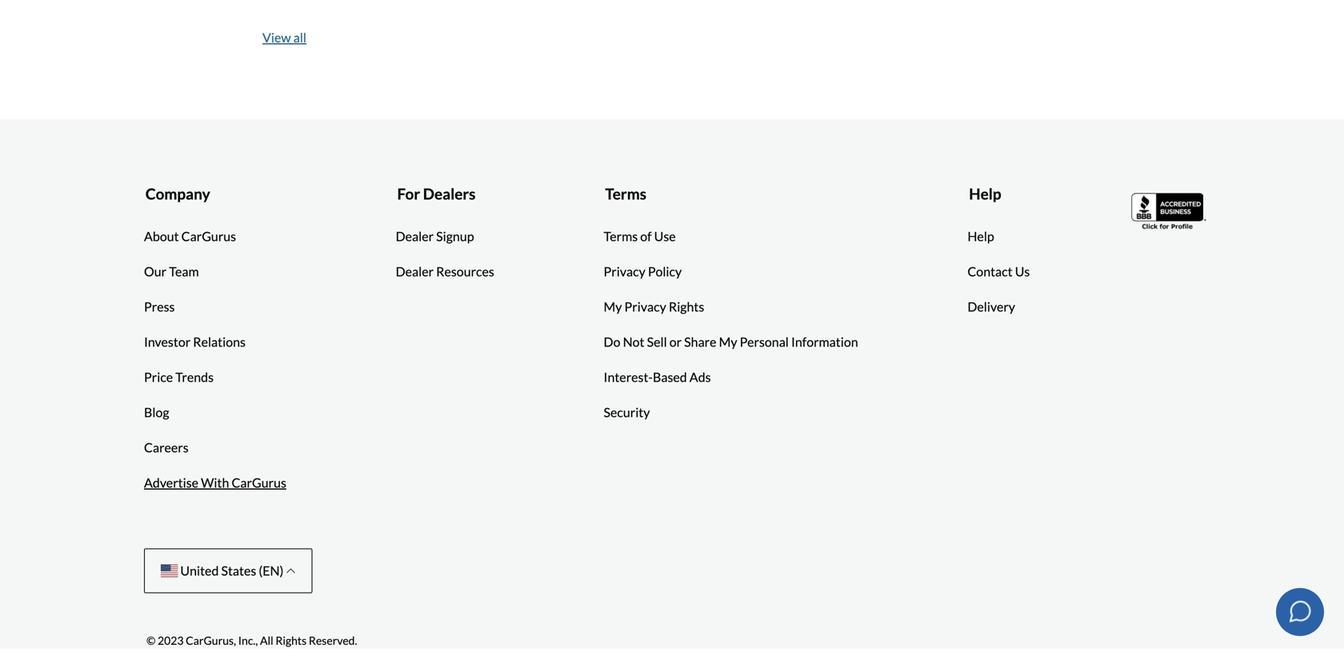 Task type: vqa. For each thing, say whether or not it's contained in the screenshot.
vehicle's
no



Task type: describe. For each thing, give the bounding box(es) containing it.
click for the bbb business review of this auto listing service in cambridge ma image
[[1131, 191, 1208, 231]]

my inside do not sell or share my personal information link
[[719, 334, 737, 350]]

0 vertical spatial cargurus
[[181, 228, 236, 244]]

interest-
[[604, 369, 653, 385]]

price
[[144, 369, 173, 385]]

© 2023 cargurus, inc., all rights reserved.
[[147, 634, 357, 647]]

dealer resources link
[[396, 262, 494, 281]]

dealer for dealer signup
[[396, 228, 434, 244]]

information
[[791, 334, 858, 350]]

us
[[1015, 264, 1030, 279]]

united states (en)
[[178, 563, 286, 578]]

dealer signup
[[396, 228, 474, 244]]

inc.,
[[238, 634, 258, 647]]

security
[[604, 404, 650, 420]]

view
[[262, 30, 291, 45]]

of
[[640, 228, 652, 244]]

policy
[[648, 264, 682, 279]]

2023
[[158, 634, 184, 647]]

privacy policy
[[604, 264, 682, 279]]

help link
[[967, 227, 994, 246]]

signup
[[436, 228, 474, 244]]

security link
[[604, 403, 650, 422]]

contact
[[967, 264, 1013, 279]]

investor relations
[[144, 334, 246, 350]]

1 vertical spatial privacy
[[624, 299, 666, 314]]

dealer signup link
[[396, 227, 474, 246]]

for
[[397, 184, 420, 203]]

all
[[293, 30, 306, 45]]

reserved.
[[309, 634, 357, 647]]

delivery
[[967, 299, 1015, 314]]

resources
[[436, 264, 494, 279]]

company
[[146, 184, 210, 203]]

price trends link
[[144, 368, 214, 387]]

(en)
[[259, 563, 284, 578]]

contact us
[[967, 264, 1030, 279]]

all
[[260, 634, 273, 647]]

interest-based ads
[[604, 369, 711, 385]]

personal
[[740, 334, 789, 350]]

based
[[653, 369, 687, 385]]

1 horizontal spatial rights
[[669, 299, 704, 314]]

contact us link
[[967, 262, 1030, 281]]

us image
[[161, 564, 178, 577]]

1 vertical spatial help
[[967, 228, 994, 244]]

ads
[[689, 369, 711, 385]]

investor
[[144, 334, 191, 350]]



Task type: locate. For each thing, give the bounding box(es) containing it.
0 vertical spatial help
[[969, 184, 1001, 203]]

rights
[[669, 299, 704, 314], [276, 634, 307, 647]]

careers
[[144, 440, 189, 455]]

terms left of in the left of the page
[[604, 228, 638, 244]]

view all link
[[262, 30, 306, 45]]

share
[[684, 334, 716, 350]]

rights right all
[[276, 634, 307, 647]]

my privacy rights
[[604, 299, 704, 314]]

my inside my privacy rights link
[[604, 299, 622, 314]]

1 dealer from the top
[[396, 228, 434, 244]]

cargurus right with
[[232, 475, 286, 490]]

terms
[[605, 184, 646, 203], [604, 228, 638, 244]]

my right the share
[[719, 334, 737, 350]]

dealer for dealer resources
[[396, 264, 434, 279]]

do not sell or share my personal information link
[[604, 332, 858, 352]]

united states (en) button
[[144, 548, 312, 593]]

terms of use link
[[604, 227, 676, 246]]

not
[[623, 334, 644, 350]]

our team
[[144, 264, 199, 279]]

rights up "or" at the bottom of page
[[669, 299, 704, 314]]

terms for terms of use
[[604, 228, 638, 244]]

0 vertical spatial privacy
[[604, 264, 645, 279]]

about
[[144, 228, 179, 244]]

help up help link
[[969, 184, 1001, 203]]

press link
[[144, 297, 175, 316]]

terms up terms of use
[[605, 184, 646, 203]]

states
[[221, 563, 256, 578]]

my
[[604, 299, 622, 314], [719, 334, 737, 350]]

with
[[201, 475, 229, 490]]

about cargurus
[[144, 228, 236, 244]]

team
[[169, 264, 199, 279]]

1 horizontal spatial my
[[719, 334, 737, 350]]

privacy down privacy policy link
[[624, 299, 666, 314]]

advertise with cargurus
[[144, 475, 286, 490]]

0 horizontal spatial rights
[[276, 634, 307, 647]]

help up contact
[[967, 228, 994, 244]]

0 vertical spatial rights
[[669, 299, 704, 314]]

price trends
[[144, 369, 214, 385]]

terms for terms
[[605, 184, 646, 203]]

for dealers
[[397, 184, 476, 203]]

do not sell or share my personal information
[[604, 334, 858, 350]]

or
[[669, 334, 682, 350]]

my privacy rights link
[[604, 297, 704, 316]]

our
[[144, 264, 166, 279]]

advertise with cargurus link
[[144, 473, 286, 492]]

my up do
[[604, 299, 622, 314]]

delivery link
[[967, 297, 1015, 316]]

sell
[[647, 334, 667, 350]]

cargurus
[[181, 228, 236, 244], [232, 475, 286, 490]]

about cargurus link
[[144, 227, 236, 246]]

view all
[[262, 30, 306, 45]]

privacy
[[604, 264, 645, 279], [624, 299, 666, 314]]

use
[[654, 228, 676, 244]]

open chat window image
[[1287, 598, 1313, 624]]

advertise
[[144, 475, 198, 490]]

1 vertical spatial cargurus
[[232, 475, 286, 490]]

©
[[147, 634, 155, 647]]

careers link
[[144, 438, 189, 457]]

our team link
[[144, 262, 199, 281]]

privacy policy link
[[604, 262, 682, 281]]

0 vertical spatial dealer
[[396, 228, 434, 244]]

dealer resources
[[396, 264, 494, 279]]

blog link
[[144, 403, 169, 422]]

dealer down the dealer signup link
[[396, 264, 434, 279]]

dealer left the signup in the top of the page
[[396, 228, 434, 244]]

investor relations link
[[144, 332, 246, 352]]

trends
[[175, 369, 214, 385]]

do
[[604, 334, 620, 350]]

0 horizontal spatial my
[[604, 299, 622, 314]]

blog
[[144, 404, 169, 420]]

dealers
[[423, 184, 476, 203]]

1 vertical spatial my
[[719, 334, 737, 350]]

0 vertical spatial my
[[604, 299, 622, 314]]

1 vertical spatial terms
[[604, 228, 638, 244]]

cargurus,
[[186, 634, 236, 647]]

dealer
[[396, 228, 434, 244], [396, 264, 434, 279]]

relations
[[193, 334, 246, 350]]

0 vertical spatial terms
[[605, 184, 646, 203]]

1 vertical spatial dealer
[[396, 264, 434, 279]]

terms of use
[[604, 228, 676, 244]]

2 dealer from the top
[[396, 264, 434, 279]]

privacy down terms of use link
[[604, 264, 645, 279]]

1 vertical spatial rights
[[276, 634, 307, 647]]

interest-based ads link
[[604, 368, 711, 387]]

cargurus up team
[[181, 228, 236, 244]]

help
[[969, 184, 1001, 203], [967, 228, 994, 244]]

press
[[144, 299, 175, 314]]

united
[[180, 563, 219, 578]]



